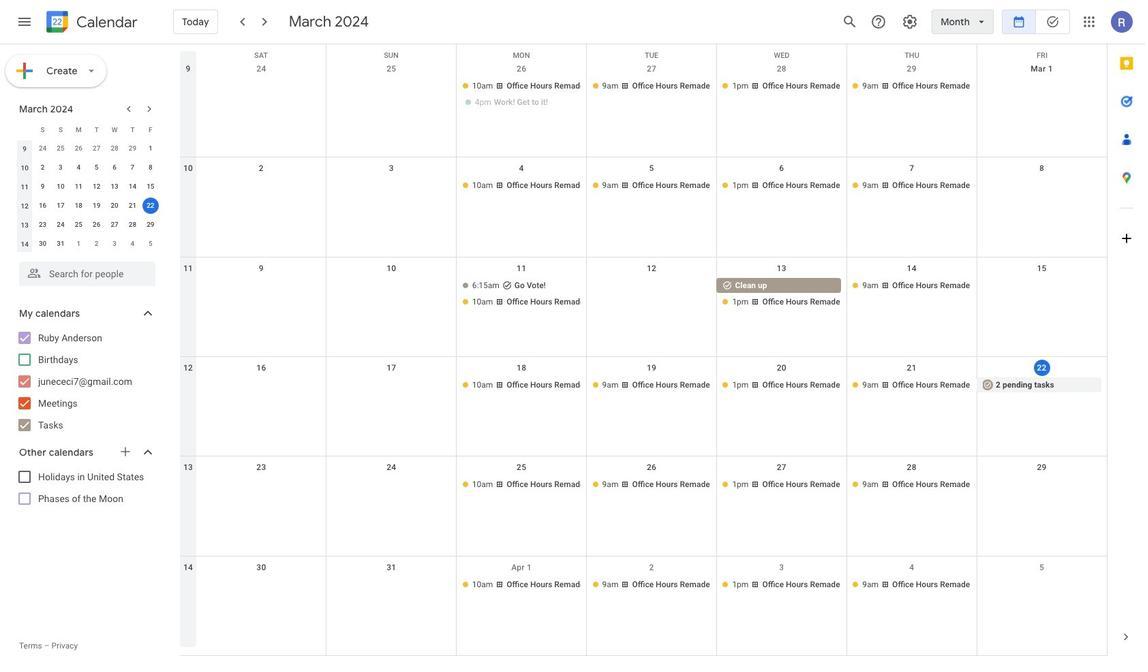 Task type: describe. For each thing, give the bounding box(es) containing it.
3 element
[[52, 160, 69, 176]]

my calendars list
[[3, 327, 169, 436]]

settings menu image
[[902, 14, 919, 30]]

7 element
[[124, 160, 141, 176]]

22, today element
[[142, 198, 159, 214]]

february 29 element
[[124, 140, 141, 157]]

9 element
[[34, 179, 51, 195]]

add other calendars image
[[119, 445, 132, 459]]

april 5 element
[[142, 236, 159, 252]]

23 element
[[34, 217, 51, 233]]

february 24 element
[[34, 140, 51, 157]]

31 element
[[52, 236, 69, 252]]

april 1 element
[[70, 236, 87, 252]]

25 element
[[70, 217, 87, 233]]

20 element
[[106, 198, 123, 214]]

24 element
[[52, 217, 69, 233]]

11 element
[[70, 179, 87, 195]]

10 element
[[52, 179, 69, 195]]

main drawer image
[[16, 14, 33, 30]]

calendar element
[[44, 8, 138, 38]]

6 element
[[106, 160, 123, 176]]

8 element
[[142, 160, 159, 176]]

Search for people text field
[[27, 262, 147, 286]]

21 element
[[124, 198, 141, 214]]

april 2 element
[[88, 236, 105, 252]]

february 25 element
[[52, 140, 69, 157]]



Task type: locate. For each thing, give the bounding box(es) containing it.
other calendars list
[[3, 466, 169, 510]]

12 element
[[88, 179, 105, 195]]

1 element
[[142, 140, 159, 157]]

5 element
[[88, 160, 105, 176]]

29 element
[[142, 217, 159, 233]]

february 27 element
[[88, 140, 105, 157]]

4 element
[[70, 160, 87, 176]]

26 element
[[88, 217, 105, 233]]

heading inside the calendar element
[[74, 14, 138, 30]]

row
[[180, 44, 1107, 65], [180, 58, 1107, 158], [16, 120, 160, 139], [16, 139, 160, 158], [180, 158, 1107, 257], [16, 158, 160, 177], [16, 177, 160, 196], [16, 196, 160, 215], [16, 215, 160, 235], [16, 235, 160, 254], [180, 257, 1107, 357], [180, 357, 1107, 457], [180, 457, 1107, 557], [180, 557, 1107, 657]]

14 element
[[124, 179, 141, 195]]

heading
[[74, 14, 138, 30]]

february 28 element
[[106, 140, 123, 157]]

grid
[[180, 44, 1107, 657]]

row group inside march 2024 grid
[[16, 139, 160, 254]]

27 element
[[106, 217, 123, 233]]

15 element
[[142, 179, 159, 195]]

16 element
[[34, 198, 51, 214]]

cell inside march 2024 grid
[[142, 196, 160, 215]]

None search field
[[0, 256, 169, 286]]

cell
[[196, 78, 326, 111], [326, 78, 457, 111], [457, 78, 587, 111], [977, 78, 1107, 111], [196, 178, 326, 195], [326, 178, 457, 195], [977, 178, 1107, 195], [142, 196, 160, 215], [196, 278, 326, 311], [326, 278, 457, 311], [457, 278, 587, 311], [587, 278, 717, 311], [717, 278, 847, 311], [977, 278, 1107, 311], [196, 378, 326, 394], [326, 378, 457, 394], [196, 477, 326, 494], [326, 477, 457, 494], [977, 477, 1107, 494], [196, 577, 326, 594], [326, 577, 457, 594], [977, 577, 1107, 594]]

column header
[[16, 120, 34, 139]]

march 2024 grid
[[13, 120, 160, 254]]

row group
[[16, 139, 160, 254]]

30 element
[[34, 236, 51, 252]]

april 4 element
[[124, 236, 141, 252]]

february 26 element
[[70, 140, 87, 157]]

13 element
[[106, 179, 123, 195]]

28 element
[[124, 217, 141, 233]]

2 element
[[34, 160, 51, 176]]

18 element
[[70, 198, 87, 214]]

column header inside march 2024 grid
[[16, 120, 34, 139]]

tab list
[[1108, 44, 1145, 618]]

19 element
[[88, 198, 105, 214]]

april 3 element
[[106, 236, 123, 252]]

17 element
[[52, 198, 69, 214]]



Task type: vqa. For each thing, say whether or not it's contained in the screenshot.
Main Drawer ICON
yes



